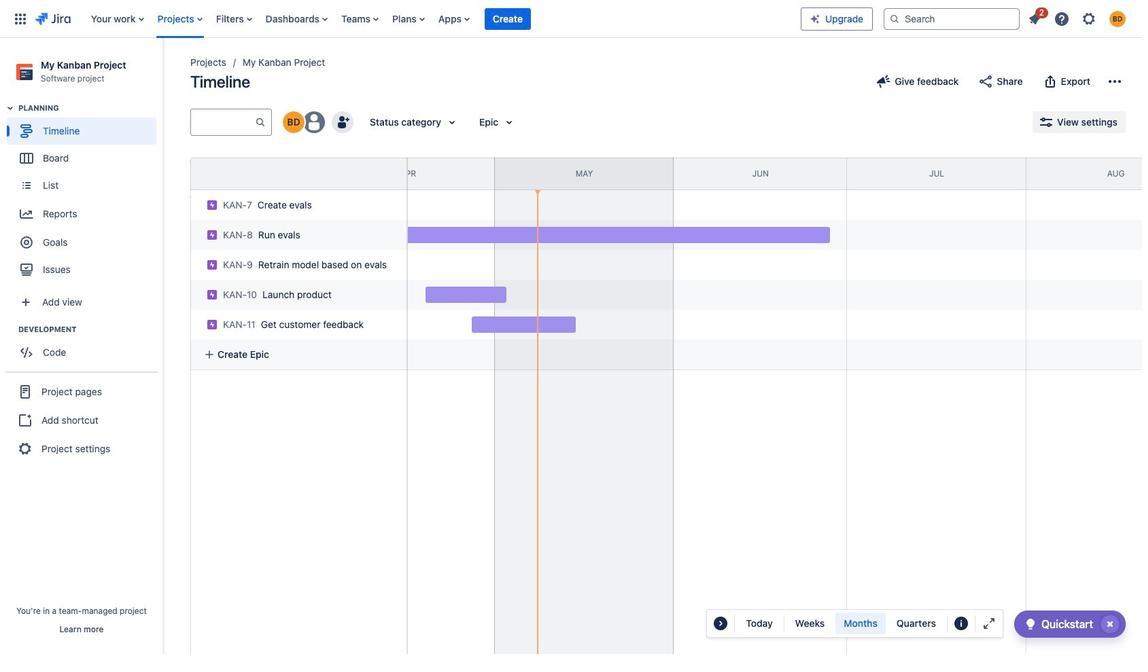 Task type: describe. For each thing, give the bounding box(es) containing it.
2 cell from the top
[[185, 246, 409, 280]]

your profile and settings image
[[1110, 11, 1126, 27]]

1 horizontal spatial list
[[1023, 5, 1134, 31]]

notifications image
[[1027, 11, 1043, 27]]

Search timeline text field
[[191, 110, 255, 135]]

legend image
[[953, 616, 969, 632]]

timeline view to show as group
[[787, 613, 944, 635]]

planning image
[[2, 100, 18, 116]]

search image
[[889, 13, 900, 24]]

2 vertical spatial group
[[5, 372, 158, 469]]

sidebar element
[[0, 38, 163, 655]]

row header inside timeline grid
[[190, 158, 408, 190]]

3 cell from the top
[[185, 276, 409, 310]]

3 epic image from the top
[[207, 290, 218, 301]]

export icon image
[[1042, 73, 1058, 90]]

settings image
[[1081, 11, 1097, 27]]



Task type: vqa. For each thing, say whether or not it's contained in the screenshot.
the right list item
yes



Task type: locate. For each thing, give the bounding box(es) containing it.
0 vertical spatial group
[[7, 103, 162, 288]]

1 epic image from the top
[[207, 230, 218, 241]]

None search field
[[884, 8, 1020, 30]]

appswitcher icon image
[[12, 11, 29, 27]]

heading for planning icon's "group"
[[18, 103, 162, 114]]

group for development image
[[7, 324, 162, 371]]

1 vertical spatial group
[[7, 324, 162, 371]]

1 cell from the top
[[185, 216, 409, 250]]

1 heading from the top
[[18, 103, 162, 114]]

1 vertical spatial heading
[[18, 324, 162, 335]]

timeline grid
[[142, 158, 1142, 655]]

list
[[84, 0, 801, 38], [1023, 5, 1134, 31]]

list item
[[485, 0, 531, 38], [1023, 5, 1048, 30]]

group
[[7, 103, 162, 288], [7, 324, 162, 371], [5, 372, 158, 469]]

cell
[[185, 216, 409, 250], [185, 246, 409, 280], [185, 276, 409, 310], [185, 306, 409, 340]]

0 vertical spatial epic image
[[207, 230, 218, 241]]

epic image
[[207, 230, 218, 241], [207, 320, 218, 330]]

epic image
[[207, 200, 218, 211], [207, 260, 218, 271], [207, 290, 218, 301]]

heading for "group" associated with development image
[[18, 324, 162, 335]]

row header
[[190, 158, 408, 190]]

0 horizontal spatial list item
[[485, 0, 531, 38]]

development image
[[2, 322, 18, 338]]

column header
[[142, 158, 321, 190]]

banner
[[0, 0, 1142, 38]]

heading
[[18, 103, 162, 114], [18, 324, 162, 335]]

column header inside timeline grid
[[142, 158, 321, 190]]

1 vertical spatial epic image
[[207, 320, 218, 330]]

primary element
[[8, 0, 801, 38]]

2 epic image from the top
[[207, 260, 218, 271]]

0 horizontal spatial list
[[84, 0, 801, 38]]

0 vertical spatial epic image
[[207, 200, 218, 211]]

list item inside list
[[1023, 5, 1048, 30]]

Search field
[[884, 8, 1020, 30]]

goal image
[[20, 237, 33, 249]]

help image
[[1054, 11, 1070, 27]]

2 vertical spatial epic image
[[207, 290, 218, 301]]

epic image for 1st cell from the top of the timeline grid
[[207, 230, 218, 241]]

4 cell from the top
[[185, 306, 409, 340]]

1 vertical spatial epic image
[[207, 260, 218, 271]]

jira image
[[35, 11, 71, 27], [35, 11, 71, 27]]

add people image
[[334, 114, 351, 131]]

2 epic image from the top
[[207, 320, 218, 330]]

0 vertical spatial heading
[[18, 103, 162, 114]]

1 epic image from the top
[[207, 200, 218, 211]]

1 horizontal spatial list item
[[1023, 5, 1048, 30]]

group for planning icon
[[7, 103, 162, 288]]

sidebar navigation image
[[148, 54, 178, 82]]

enter full screen image
[[981, 616, 997, 632]]

dismiss quickstart image
[[1099, 614, 1121, 636]]

epic image for 4th cell
[[207, 320, 218, 330]]

2 heading from the top
[[18, 324, 162, 335]]



